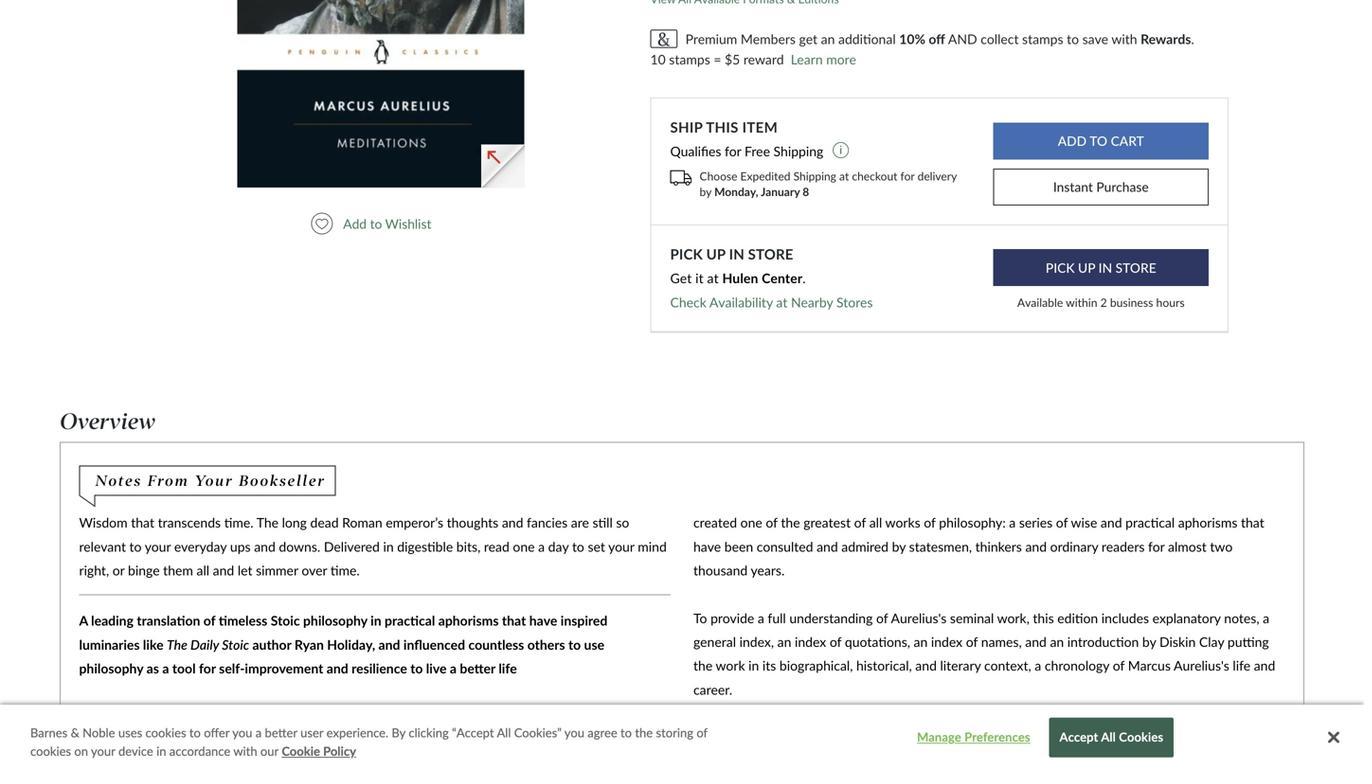 Task type: describe. For each thing, give the bounding box(es) containing it.
author ryan holiday, and influenced countless others to use philosophy as a tool for self-improvement and resilience to live a better life
[[79, 636, 605, 676]]

career.
[[693, 682, 732, 698]]

delivered
[[324, 538, 380, 554]]

0 horizontal spatial cookies
[[30, 744, 71, 759]]

to left live
[[410, 660, 423, 676]]

with inside premium members get an additional 10% off and collect stamps to save with rewards . 10 stamps = $5 reward learn more
[[1112, 31, 1137, 47]]

binge
[[128, 562, 160, 578]]

context, a
[[984, 658, 1041, 674]]

of down greek
[[152, 732, 164, 748]]

has
[[914, 729, 934, 745]]

to up "accordance"
[[189, 725, 201, 740]]

to left use
[[568, 636, 581, 653]]

leading inside for more than seventy years, penguin has been the leading publisher of classic literature in the english-speaking world. with more than 1,700 titles, penguin classics represents a global bookshelf o
[[992, 729, 1034, 745]]

availability
[[710, 294, 773, 310]]

an right quotations,
[[914, 634, 928, 650]]

choose
[[700, 169, 737, 183]]

storing
[[656, 725, 693, 740]]

understand
[[293, 756, 359, 770]]

better inside barnes & noble uses cookies to offer you a better user experience. by clicking "accept all cookies" you agree to the storing of cookies on your device in accordance with our
[[265, 725, 297, 740]]

to
[[693, 610, 707, 626]]

all inside barnes & noble uses cookies to offer you a better user experience. by clicking "accept all cookies" you agree to the storing of cookies on your device in accordance with our
[[497, 725, 511, 740]]

exercises
[[596, 732, 649, 748]]

timeless
[[219, 613, 267, 629]]

2 horizontal spatial your
[[608, 538, 634, 554]]

1 vertical spatial penguin
[[1001, 753, 1048, 769]]

0 horizontal spatial the
[[167, 636, 187, 653]]

work,
[[997, 610, 1030, 626]]

additional
[[838, 31, 896, 47]]

in inside for more than seventy years, penguin has been the leading publisher of classic literature in the english-speaking world. with more than 1,700 titles, penguin classics represents a global bookshelf o
[[1206, 729, 1216, 745]]

and
[[948, 31, 977, 47]]

the daily stoic
[[167, 636, 249, 653]]

literature
[[1149, 729, 1202, 745]]

index,
[[740, 634, 774, 650]]

everyday
[[174, 538, 227, 554]]

wisdom
[[79, 514, 128, 531]]

better inside "author ryan holiday, and influenced countless others to use philosophy as a tool for self-improvement and resilience to live a better life"
[[460, 660, 495, 676]]

daily
[[190, 636, 219, 653]]

universe.
[[541, 756, 593, 770]]

in inside to provide a full understanding of aurelius's seminal work, this edition includes explanatory notes, a general index, an index of quotations, an index of names, and an introduction by diskin clay putting the work in its biographical, historical, and literary context, a chronology of marcus aurelius's life and career.
[[749, 658, 759, 674]]

introduction
[[1067, 634, 1139, 650]]

diskin
[[1160, 634, 1196, 650]]

life inside "author ryan holiday, and influenced countless others to use philosophy as a tool for self-improvement and resilience to live a better life"
[[499, 660, 517, 676]]

and down putting
[[1254, 658, 1275, 674]]

of inside a leading translation of timeless stoic philosophy in practical aphorisms that have inspired luminaries like
[[203, 613, 215, 629]]

for inside "author ryan holiday, and influenced countless others to use philosophy as a tool for self-improvement and resilience to live a better life"
[[199, 660, 216, 676]]

read
[[484, 538, 510, 554]]

2 horizontal spatial more
[[866, 753, 896, 769]]

translation
[[137, 613, 200, 629]]

roman inside the wisdom that transcends time. the long dead roman emperor's thoughts and fancies are still so relevant to your everyday ups and downs. delivered in digestible bits, read one a day to set your mind right, or binge them all and let simmer over time.
[[342, 514, 382, 531]]

1,700 titles,
[[929, 753, 998, 769]]

delivery
[[918, 169, 957, 183]]

them
[[163, 562, 193, 578]]

bookseller
[[239, 472, 326, 490]]

chronology
[[1045, 658, 1110, 674]]

developed
[[79, 756, 140, 770]]

and up the universe.
[[571, 732, 593, 748]]

its
[[763, 658, 776, 674]]

of up quotations,
[[876, 610, 888, 626]]

transcends
[[158, 514, 221, 531]]

use
[[584, 636, 605, 653]]

excerpt image
[[481, 145, 525, 188]]

it
[[695, 270, 704, 286]]

2 index from the left
[[931, 634, 963, 650]]

represents
[[1100, 753, 1161, 769]]

cookie policy link
[[282, 742, 356, 761]]

influenced
[[403, 636, 465, 653]]

in inside written in greek by an intellectual roman emperor without any intention of publication, the meditations of marcus aurelius  offer a wide range of fascinating spiritual reflections and exercises developed as the leader struggled to understand himself and make sense of the universe. spanni
[[127, 708, 138, 724]]

offer inside written in greek by an intellectual roman emperor without any intention of publication, the meditations of marcus aurelius  offer a wide range of fascinating spiritual reflections and exercises developed as the leader struggled to understand himself and make sense of the universe. spanni
[[267, 732, 295, 748]]

of inside barnes & noble uses cookies to offer you a better user experience. by clicking "accept all cookies" you agree to the storing of cookies on your device in accordance with our
[[697, 725, 708, 740]]

seminal
[[950, 610, 994, 626]]

business hours
[[1110, 296, 1185, 309]]

in inside a leading translation of timeless stoic philosophy in practical aphorisms that have inspired luminaries like
[[371, 613, 381, 629]]

and up the resilience at the left of page
[[379, 636, 400, 653]]

to inside premium members get an additional 10% off and collect stamps to save with rewards . 10 stamps = $5 reward learn more
[[1067, 31, 1079, 47]]

check availability at nearby stores link
[[670, 294, 873, 311]]

cookies
[[1119, 730, 1164, 745]]

pick up in store get it at hulen center . check availability at nearby stores
[[670, 245, 873, 310]]

a leading translation of timeless stoic philosophy in practical aphorisms that have inspired luminaries like
[[79, 613, 608, 653]]

relevant
[[79, 538, 126, 554]]

a right notes,
[[1263, 610, 1270, 626]]

a right live
[[450, 660, 457, 676]]

and right 'all'
[[213, 562, 234, 578]]

device
[[118, 744, 153, 759]]

manage preferences button
[[915, 719, 1033, 756]]

of right "sense"
[[503, 756, 515, 770]]

"accept
[[452, 725, 494, 740]]

with inside barnes & noble uses cookies to offer you a better user experience. by clicking "accept all cookies" you agree to the storing of cookies on your device in accordance with our
[[233, 744, 257, 759]]

center
[[762, 270, 803, 286]]

literary
[[940, 658, 981, 674]]

accept
[[1060, 730, 1098, 745]]

as inside written in greek by an intellectual roman emperor without any intention of publication, the meditations of marcus aurelius  offer a wide range of fascinating spiritual reflections and exercises developed as the leader struggled to understand himself and make sense of the universe. spanni
[[143, 756, 155, 770]]

in
[[729, 245, 745, 262]]

bookshelf
[[1213, 753, 1270, 769]]

and down fascinating at bottom
[[408, 756, 429, 770]]

a left full
[[758, 610, 764, 626]]

shipping inside ship this item qualifies for free shipping
[[774, 143, 824, 159]]

downs.
[[279, 538, 320, 554]]

set
[[588, 538, 605, 554]]

digestible
[[397, 538, 453, 554]]

global
[[1175, 753, 1209, 769]]

experience.
[[327, 725, 389, 740]]

manage
[[917, 730, 961, 745]]

ryan
[[295, 636, 324, 653]]

bits,
[[456, 538, 481, 554]]

0 horizontal spatial stoic
[[222, 636, 249, 653]]

accept all cookies button
[[1049, 718, 1174, 757]]

quotations,
[[845, 634, 910, 650]]

the up agree
[[591, 708, 611, 724]]

overview
[[60, 408, 156, 435]]

struggled
[[220, 756, 274, 770]]

to up binge
[[129, 538, 142, 554]]

1 vertical spatial aurelius's
[[1174, 658, 1230, 674]]

with
[[833, 753, 862, 769]]

privacy alert dialog
[[0, 705, 1364, 770]]

reward
[[744, 51, 784, 67]]

historical,
[[856, 658, 912, 674]]

nearby stores
[[791, 294, 873, 310]]

january
[[761, 185, 800, 198]]

wide
[[308, 732, 336, 748]]

manage preferences
[[917, 730, 1030, 745]]

dead
[[310, 514, 339, 531]]

agree
[[588, 725, 617, 740]]

in inside barnes & noble uses cookies to offer you a better user experience. by clicking "accept all cookies" you agree to the storing of cookies on your device in accordance with our
[[156, 744, 166, 759]]

that inside a leading translation of timeless stoic philosophy in practical aphorisms that have inspired luminaries like
[[502, 613, 526, 629]]

as inside "author ryan holiday, and influenced countless others to use philosophy as a tool for self-improvement and resilience to live a better life"
[[147, 660, 159, 676]]

for inside ship this item qualifies for free shipping
[[725, 143, 741, 159]]

world.
[[794, 753, 830, 769]]

and up one at left bottom
[[502, 514, 523, 531]]

resilience
[[352, 660, 407, 676]]

intention
[[449, 708, 502, 724]]

greek
[[141, 708, 176, 724]]

2 vertical spatial at
[[776, 294, 788, 310]]

one
[[513, 538, 535, 554]]

members
[[741, 31, 796, 47]]



Task type: vqa. For each thing, say whether or not it's contained in the screenshot.
middle At
yes



Task type: locate. For each thing, give the bounding box(es) containing it.
and left literary on the bottom of page
[[915, 658, 937, 674]]

philosophy down luminaries
[[79, 660, 143, 676]]

0 vertical spatial shipping
[[774, 143, 824, 159]]

right,
[[79, 562, 109, 578]]

marcus inside written in greek by an intellectual roman emperor without any intention of publication, the meditations of marcus aurelius  offer a wide range of fascinating spiritual reflections and exercises developed as the leader struggled to understand himself and make sense of the universe. spanni
[[168, 732, 210, 748]]

or
[[112, 562, 125, 578]]

available
[[1017, 296, 1063, 309]]

at right it
[[707, 270, 719, 286]]

notes,
[[1224, 610, 1260, 626]]

0 vertical spatial that
[[131, 514, 154, 531]]

monday, january 8
[[714, 185, 809, 198]]

includes explanatory
[[1102, 610, 1221, 626]]

0 vertical spatial by
[[700, 185, 711, 198]]

1 horizontal spatial marcus
[[1128, 658, 1171, 674]]

philosophy inside a leading translation of timeless stoic philosophy in practical aphorisms that have inspired luminaries like
[[303, 613, 367, 629]]

choose expedited shipping at checkout for delivery by
[[700, 169, 957, 198]]

instant
[[1053, 179, 1093, 195]]

ship this item qualifies for free shipping
[[670, 119, 827, 159]]

2 vertical spatial for
[[199, 660, 216, 676]]

0 vertical spatial penguin
[[864, 729, 911, 745]]

1 horizontal spatial better
[[460, 660, 495, 676]]

stoic up 'self-'
[[222, 636, 249, 653]]

0 horizontal spatial .
[[803, 270, 806, 286]]

the left "leader"
[[159, 756, 178, 770]]

0 horizontal spatial more
[[716, 729, 746, 745]]

day
[[548, 538, 569, 554]]

0 vertical spatial .
[[1191, 31, 1194, 47]]

the inside to provide a full understanding of aurelius's seminal work, this edition includes explanatory notes, a general index, an index of quotations, an index of names, and an introduction by diskin clay putting the work in its biographical, historical, and literary context, a chronology of marcus aurelius's life and career.
[[693, 658, 713, 674]]

the inside barnes & noble uses cookies to offer you a better user experience. by clicking "accept all cookies" you agree to the storing of cookies on your device in accordance with our
[[635, 725, 653, 740]]

offer inside barnes & noble uses cookies to offer you a better user experience. by clicking "accept all cookies" you agree to the storing of cookies on your device in accordance with our
[[204, 725, 230, 740]]

on
[[74, 744, 88, 759]]

life inside to provide a full understanding of aurelius's seminal work, this edition includes explanatory notes, a general index, an index of quotations, an index of names, and an introduction by diskin clay putting the work in its biographical, historical, and literary context, a chronology of marcus aurelius's life and career.
[[1233, 658, 1251, 674]]

by right greek
[[179, 708, 193, 724]]

thoughts
[[447, 514, 499, 531]]

stamps left =
[[669, 51, 710, 67]]

an down full
[[777, 634, 791, 650]]

in right device
[[156, 744, 166, 759]]

for
[[693, 729, 712, 745]]

1 horizontal spatial index
[[931, 634, 963, 650]]

an up "accordance"
[[196, 708, 211, 724]]

a left the 'wide'
[[298, 732, 305, 748]]

1 horizontal spatial time.
[[331, 562, 360, 578]]

1 horizontal spatial offer
[[267, 732, 295, 748]]

as right developed
[[143, 756, 155, 770]]

1 horizontal spatial life
[[1233, 658, 1251, 674]]

and right the ups
[[254, 538, 276, 554]]

preferences
[[965, 730, 1030, 745]]

to right add
[[370, 216, 382, 232]]

0 vertical spatial more
[[826, 51, 856, 67]]

in left its
[[749, 658, 759, 674]]

get
[[670, 270, 692, 286]]

0 horizontal spatial stamps
[[669, 51, 710, 67]]

general
[[693, 634, 736, 650]]

0 vertical spatial than
[[749, 729, 775, 745]]

2 vertical spatial more
[[866, 753, 896, 769]]

0 vertical spatial for
[[725, 143, 741, 159]]

to inside written in greek by an intellectual roman emperor without any intention of publication, the meditations of marcus aurelius  offer a wide range of fascinating spiritual reflections and exercises developed as the leader struggled to understand himself and make sense of the universe. spanni
[[278, 756, 290, 770]]

1 vertical spatial stamps
[[669, 51, 710, 67]]

a inside the wisdom that transcends time. the long dead roman emperor's thoughts and fancies are still so relevant to your everyday ups and downs. delivered in digestible bits, read one a day to set your mind right, or binge them all and let simmer over time.
[[538, 538, 545, 554]]

$5
[[725, 51, 740, 67]]

an right get at the right
[[821, 31, 835, 47]]

roman inside written in greek by an intellectual roman emperor without any intention of publication, the meditations of marcus aurelius  offer a wide range of fascinating spiritual reflections and exercises developed as the leader struggled to understand himself and make sense of the universe. spanni
[[281, 708, 321, 724]]

offer
[[204, 725, 230, 740], [267, 732, 295, 748]]

. inside pick up in store get it at hulen center . check availability at nearby stores
[[803, 270, 806, 286]]

0 vertical spatial aurelius's
[[891, 610, 947, 626]]

barnes
[[30, 725, 68, 740]]

0 vertical spatial cookies
[[145, 725, 186, 740]]

uses
[[118, 725, 142, 740]]

the left long
[[256, 514, 279, 531]]

more inside premium members get an additional 10% off and collect stamps to save with rewards . 10 stamps = $5 reward learn more
[[826, 51, 856, 67]]

better down countless
[[460, 660, 495, 676]]

1 horizontal spatial leading
[[992, 729, 1034, 745]]

life down putting
[[1233, 658, 1251, 674]]

of
[[876, 610, 888, 626], [203, 613, 215, 629], [830, 634, 842, 650], [966, 634, 978, 650], [1113, 658, 1125, 674], [505, 708, 517, 724], [697, 725, 708, 740], [1094, 729, 1106, 745], [152, 732, 164, 748], [375, 732, 387, 748], [503, 756, 515, 770]]

1 vertical spatial philosophy
[[79, 660, 143, 676]]

more
[[826, 51, 856, 67], [716, 729, 746, 745], [866, 753, 896, 769]]

2 vertical spatial by
[[179, 708, 193, 724]]

1 horizontal spatial than
[[899, 753, 925, 769]]

penguin left has
[[864, 729, 911, 745]]

the down the reflections
[[518, 756, 538, 770]]

0 horizontal spatial marcus
[[168, 732, 210, 748]]

self-
[[219, 660, 245, 676]]

1 vertical spatial .
[[803, 270, 806, 286]]

a left global
[[1165, 753, 1171, 769]]

an inside written in greek by an intellectual roman emperor without any intention of publication, the meditations of marcus aurelius  offer a wide range of fascinating spiritual reflections and exercises developed as the leader struggled to understand himself and make sense of the universe. spanni
[[196, 708, 211, 724]]

1 you from the left
[[232, 725, 252, 740]]

1 horizontal spatial with
[[1112, 31, 1137, 47]]

0 horizontal spatial by
[[179, 708, 193, 724]]

1 vertical spatial for
[[901, 169, 915, 183]]

your down noble
[[91, 744, 115, 759]]

putting
[[1228, 634, 1269, 650]]

purchase
[[1096, 179, 1149, 195]]

premium
[[686, 31, 737, 47]]

by inside written in greek by an intellectual roman emperor without any intention of publication, the meditations of marcus aurelius  offer a wide range of fascinating spiritual reflections and exercises developed as the leader struggled to understand himself and make sense of the universe. spanni
[[179, 708, 193, 724]]

penguin down preferences
[[1001, 753, 1048, 769]]

marcus up "leader"
[[168, 732, 210, 748]]

the inside the wisdom that transcends time. the long dead roman emperor's thoughts and fancies are still so relevant to your everyday ups and downs. delivered in digestible bits, read one a day to set your mind right, or binge them all and let simmer over time.
[[256, 514, 279, 531]]

years,
[[827, 729, 860, 745]]

1 horizontal spatial aurelius's
[[1174, 658, 1230, 674]]

1 horizontal spatial your
[[145, 538, 171, 554]]

cookies
[[145, 725, 186, 740], [30, 744, 71, 759]]

0 horizontal spatial at
[[707, 270, 719, 286]]

0 vertical spatial better
[[460, 660, 495, 676]]

for left delivery
[[901, 169, 915, 183]]

for
[[725, 143, 741, 159], [901, 169, 915, 183], [199, 660, 216, 676]]

your inside barnes & noble uses cookies to offer you a better user experience. by clicking "accept all cookies" you agree to the storing of cookies on your device in accordance with our
[[91, 744, 115, 759]]

1 horizontal spatial that
[[502, 613, 526, 629]]

range
[[339, 732, 372, 748]]

all right "accept
[[497, 725, 511, 740]]

leading inside a leading translation of timeless stoic philosophy in practical aphorisms that have inspired luminaries like
[[91, 613, 134, 629]]

the left storing
[[635, 725, 653, 740]]

0 horizontal spatial index
[[795, 634, 826, 650]]

1 horizontal spatial all
[[1101, 730, 1116, 745]]

by down choose
[[700, 185, 711, 198]]

1 horizontal spatial at
[[776, 294, 788, 310]]

0 vertical spatial the
[[256, 514, 279, 531]]

of left by
[[375, 732, 387, 748]]

speaking
[[740, 753, 791, 769]]

the up bookshelf
[[1220, 729, 1239, 745]]

0 horizontal spatial time.
[[224, 514, 253, 531]]

meditations image
[[237, 0, 524, 188]]

collect
[[981, 31, 1019, 47]]

0 vertical spatial leading
[[91, 613, 134, 629]]

edition
[[1057, 610, 1098, 626]]

for left free
[[725, 143, 741, 159]]

=
[[714, 51, 721, 67]]

1 vertical spatial by
[[1142, 634, 1156, 650]]

1 horizontal spatial .
[[1191, 31, 1194, 47]]

reflections
[[507, 732, 568, 748]]

marcus down the diskin
[[1128, 658, 1171, 674]]

of up the daily stoic
[[203, 613, 215, 629]]

0 horizontal spatial philosophy
[[79, 660, 143, 676]]

stamps right collect
[[1022, 31, 1063, 47]]

penguin
[[864, 729, 911, 745], [1001, 753, 1048, 769]]

for inside choose expedited shipping at checkout for delivery by
[[901, 169, 915, 183]]

at inside choose expedited shipping at checkout for delivery by
[[839, 169, 849, 183]]

0 vertical spatial roman
[[342, 514, 382, 531]]

of left classic
[[1094, 729, 1106, 745]]

1 vertical spatial the
[[167, 636, 187, 653]]

1 index from the left
[[795, 634, 826, 650]]

with left our
[[233, 744, 257, 759]]

stamps
[[1022, 31, 1063, 47], [669, 51, 710, 67]]

2 horizontal spatial by
[[1142, 634, 1156, 650]]

holiday,
[[327, 636, 375, 653]]

0 vertical spatial with
[[1112, 31, 1137, 47]]

1 vertical spatial time.
[[331, 562, 360, 578]]

as down the 'like'
[[147, 660, 159, 676]]

in inside the wisdom that transcends time. the long dead roman emperor's thoughts and fancies are still so relevant to your everyday ups and downs. delivered in digestible bits, read one a day to set your mind right, or binge them all and let simmer over time.
[[383, 538, 394, 554]]

time. up the ups
[[224, 514, 253, 531]]

1 vertical spatial marcus
[[168, 732, 210, 748]]

let
[[238, 562, 252, 578]]

1 vertical spatial more
[[716, 729, 746, 745]]

ups
[[230, 538, 251, 554]]

0 vertical spatial stamps
[[1022, 31, 1063, 47]]

0 horizontal spatial with
[[233, 744, 257, 759]]

your down the so
[[608, 538, 634, 554]]

without
[[377, 708, 422, 724]]

you down intellectual
[[232, 725, 252, 740]]

1 vertical spatial than
[[899, 753, 925, 769]]

by inside to provide a full understanding of aurelius's seminal work, this edition includes explanatory notes, a general index, an index of quotations, an index of names, and an introduction by diskin clay putting the work in its biographical, historical, and literary context, a chronology of marcus aurelius's life and career.
[[1142, 634, 1156, 650]]

2 horizontal spatial at
[[839, 169, 849, 183]]

0 horizontal spatial than
[[749, 729, 775, 745]]

1 vertical spatial stoic
[[222, 636, 249, 653]]

life down countless
[[499, 660, 517, 676]]

your
[[145, 538, 171, 554], [608, 538, 634, 554], [91, 744, 115, 759]]

1 horizontal spatial roman
[[342, 514, 382, 531]]

roman up user
[[281, 708, 321, 724]]

checkout
[[852, 169, 898, 183]]

more down additional
[[826, 51, 856, 67]]

1 vertical spatial that
[[502, 613, 526, 629]]

monday,
[[714, 185, 758, 198]]

that right wisdom
[[131, 514, 154, 531]]

for right tool
[[199, 660, 216, 676]]

by down includes explanatory
[[1142, 634, 1156, 650]]

0 vertical spatial as
[[147, 660, 159, 676]]

himself
[[363, 756, 404, 770]]

1 horizontal spatial more
[[826, 51, 856, 67]]

to right struggled
[[278, 756, 290, 770]]

the right the 'like'
[[167, 636, 187, 653]]

1 vertical spatial at
[[707, 270, 719, 286]]

a inside barnes & noble uses cookies to offer you a better user experience. by clicking "accept all cookies" you agree to the storing of cookies on your device in accordance with our
[[256, 725, 262, 740]]

offer up "accordance"
[[204, 725, 230, 740]]

0 vertical spatial stoic
[[271, 613, 300, 629]]

author
[[252, 636, 291, 653]]

marcus inside to provide a full understanding of aurelius's seminal work, this edition includes explanatory notes, a general index, an index of quotations, an index of names, and an introduction by diskin clay putting the work in its biographical, historical, and literary context, a chronology of marcus aurelius's life and career.
[[1128, 658, 1171, 674]]

check
[[670, 294, 707, 310]]

cookies down greek
[[145, 725, 186, 740]]

shipping inside choose expedited shipping at checkout for delivery by
[[794, 169, 836, 183]]

more up english-
[[716, 729, 746, 745]]

0 horizontal spatial for
[[199, 660, 216, 676]]

cookie policy
[[282, 744, 356, 759]]

in up the uses
[[127, 708, 138, 724]]

1 horizontal spatial stamps
[[1022, 31, 1063, 47]]

0 horizontal spatial all
[[497, 725, 511, 740]]

biographical,
[[780, 658, 853, 674]]

of down understanding
[[830, 634, 842, 650]]

to right agree
[[621, 725, 632, 740]]

a inside written in greek by an intellectual roman emperor without any intention of publication, the meditations of marcus aurelius  offer a wide range of fascinating spiritual reflections and exercises developed as the leader struggled to understand himself and make sense of the universe. spanni
[[298, 732, 305, 748]]

written
[[79, 708, 124, 724]]

a down intellectual
[[256, 725, 262, 740]]

hulen
[[722, 270, 758, 286]]

1 horizontal spatial by
[[700, 185, 711, 198]]

in up global
[[1206, 729, 1216, 745]]

countless
[[468, 636, 524, 653]]

0 horizontal spatial you
[[232, 725, 252, 740]]

at down center
[[776, 294, 788, 310]]

0 horizontal spatial leading
[[91, 613, 134, 629]]

1 horizontal spatial penguin
[[1001, 753, 1048, 769]]

store
[[748, 245, 793, 262]]

1 horizontal spatial you
[[564, 725, 584, 740]]

accept all cookies
[[1060, 730, 1164, 745]]

barnes & noble uses cookies to offer you a better user experience. by clicking "accept all cookies" you agree to the storing of cookies on your device in accordance with our
[[30, 725, 708, 759]]

philosophy up holiday,
[[303, 613, 367, 629]]

the
[[256, 514, 279, 531], [167, 636, 187, 653]]

the right been
[[970, 729, 989, 745]]

for more than seventy years, penguin has been the leading publisher of classic literature in the english-speaking world. with more than 1,700 titles, penguin classics represents a global bookshelf o
[[693, 729, 1285, 770]]

been
[[937, 729, 966, 745]]

than up speaking at the right
[[749, 729, 775, 745]]

0 horizontal spatial roman
[[281, 708, 321, 724]]

the up career.
[[693, 658, 713, 674]]

in left 'practical'
[[371, 613, 381, 629]]

item
[[742, 119, 778, 136]]

of down introduction
[[1113, 658, 1125, 674]]

1 vertical spatial shipping
[[794, 169, 836, 183]]

than down has
[[899, 753, 925, 769]]

philosophy inside "author ryan holiday, and influenced countless others to use philosophy as a tool for self-improvement and resilience to live a better life"
[[79, 660, 143, 676]]

0 horizontal spatial penguin
[[864, 729, 911, 745]]

offer left user
[[267, 732, 295, 748]]

of right storing
[[697, 725, 708, 740]]

0 horizontal spatial aurelius's
[[891, 610, 947, 626]]

your up binge
[[145, 538, 171, 554]]

roman up delivered
[[342, 514, 382, 531]]

life
[[1233, 658, 1251, 674], [499, 660, 517, 676]]

1 horizontal spatial philosophy
[[303, 613, 367, 629]]

instant purchase
[[1053, 179, 1149, 195]]

to left set
[[572, 538, 584, 554]]

all inside accept all cookies button
[[1101, 730, 1116, 745]]

of up cookies"
[[505, 708, 517, 724]]

available within 2 business hours
[[1017, 296, 1185, 309]]

a
[[79, 613, 88, 629]]

full
[[768, 610, 786, 626]]

by
[[700, 185, 711, 198], [1142, 634, 1156, 650], [179, 708, 193, 724]]

learn
[[791, 51, 823, 67]]

.
[[1191, 31, 1194, 47], [803, 270, 806, 286]]

by inside choose expedited shipping at checkout for delivery by
[[700, 185, 711, 198]]

index up literary on the bottom of page
[[931, 634, 963, 650]]

of inside for more than seventy years, penguin has been the leading publisher of classic literature in the english-speaking world. with more than 1,700 titles, penguin classics represents a global bookshelf o
[[1094, 729, 1106, 745]]

that inside the wisdom that transcends time. the long dead roman emperor's thoughts and fancies are still so relevant to your everyday ups and downs. delivered in digestible bits, read one a day to set your mind right, or binge them all and let simmer over time.
[[131, 514, 154, 531]]

and down holiday,
[[327, 660, 348, 676]]

an inside premium members get an additional 10% off and collect stamps to save with rewards . 10 stamps = $5 reward learn more
[[821, 31, 835, 47]]

your
[[195, 472, 233, 490]]

that left have
[[502, 613, 526, 629]]

a left day
[[538, 538, 545, 554]]

better up our
[[265, 725, 297, 740]]

2 horizontal spatial for
[[901, 169, 915, 183]]

1 horizontal spatial stoic
[[271, 613, 300, 629]]

0 horizontal spatial life
[[499, 660, 517, 676]]

0 vertical spatial marcus
[[1128, 658, 1171, 674]]

1 vertical spatial with
[[233, 744, 257, 759]]

to provide a full understanding of aurelius's seminal work, this edition includes explanatory notes, a general index, an index of quotations, an index of names, and an introduction by diskin clay putting the work in its biographical, historical, and literary context, a chronology of marcus aurelius's life and career.
[[693, 610, 1275, 698]]

more right with
[[866, 753, 896, 769]]

None submit
[[993, 123, 1209, 159], [993, 249, 1209, 286], [993, 123, 1209, 159], [993, 249, 1209, 286]]

a inside for more than seventy years, penguin has been the leading publisher of classic literature in the english-speaking world. with more than 1,700 titles, penguin classics represents a global bookshelf o
[[1165, 753, 1171, 769]]

a left tool
[[162, 660, 169, 676]]

all right accept
[[1101, 730, 1116, 745]]

all
[[197, 562, 209, 578]]

over
[[302, 562, 327, 578]]

of down seminal
[[966, 634, 978, 650]]

0 horizontal spatial better
[[265, 725, 297, 740]]

with
[[1112, 31, 1137, 47], [233, 744, 257, 759]]

10%
[[899, 31, 926, 47]]

aurelius's up quotations,
[[891, 610, 947, 626]]

cookies down barnes
[[30, 744, 71, 759]]

by
[[392, 725, 406, 740]]

1 horizontal spatial cookies
[[145, 725, 186, 740]]

with right 'save'
[[1112, 31, 1137, 47]]

stoic up author
[[271, 613, 300, 629]]

. inside premium members get an additional 10% off and collect stamps to save with rewards . 10 stamps = $5 reward learn more
[[1191, 31, 1194, 47]]

1 vertical spatial better
[[265, 725, 297, 740]]

at left checkout
[[839, 169, 849, 183]]

1 horizontal spatial for
[[725, 143, 741, 159]]

1 horizontal spatial the
[[256, 514, 279, 531]]

1 vertical spatial as
[[143, 756, 155, 770]]

leading
[[91, 613, 134, 629], [992, 729, 1034, 745]]

1 vertical spatial roman
[[281, 708, 321, 724]]

from
[[148, 472, 189, 490]]

stoic inside a leading translation of timeless stoic philosophy in practical aphorisms that have inspired luminaries like
[[271, 613, 300, 629]]

0 vertical spatial at
[[839, 169, 849, 183]]

accordance
[[169, 744, 230, 759]]

0 vertical spatial philosophy
[[303, 613, 367, 629]]

2 you from the left
[[564, 725, 584, 740]]

0 horizontal spatial offer
[[204, 725, 230, 740]]



